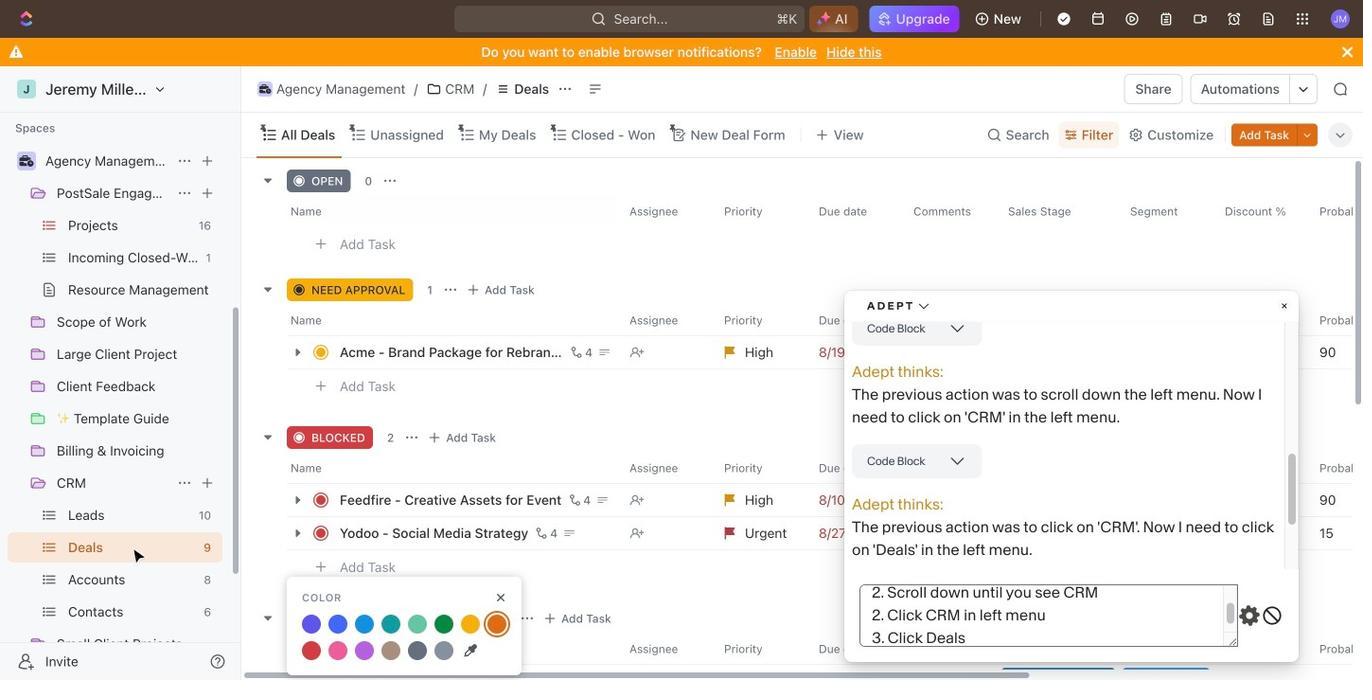 Task type: describe. For each thing, give the bounding box(es) containing it.
sidebar navigation
[[0, 51, 242, 680]]

1 horizontal spatial business time image
[[259, 84, 271, 94]]

tree inside sidebar navigation
[[8, 81, 223, 680]]



Task type: vqa. For each thing, say whether or not it's contained in the screenshot.
Learn more "link"
no



Task type: locate. For each thing, give the bounding box(es) containing it.
tree
[[8, 81, 223, 680]]

STATUS NAME field
[[295, 608, 462, 629]]

business time image inside tree
[[19, 155, 34, 167]]

color options list
[[298, 611, 511, 664]]

business time image
[[259, 84, 271, 94], [19, 155, 34, 167]]

0 vertical spatial business time image
[[259, 84, 271, 94]]

0 horizontal spatial business time image
[[19, 155, 34, 167]]

1 vertical spatial business time image
[[19, 155, 34, 167]]



